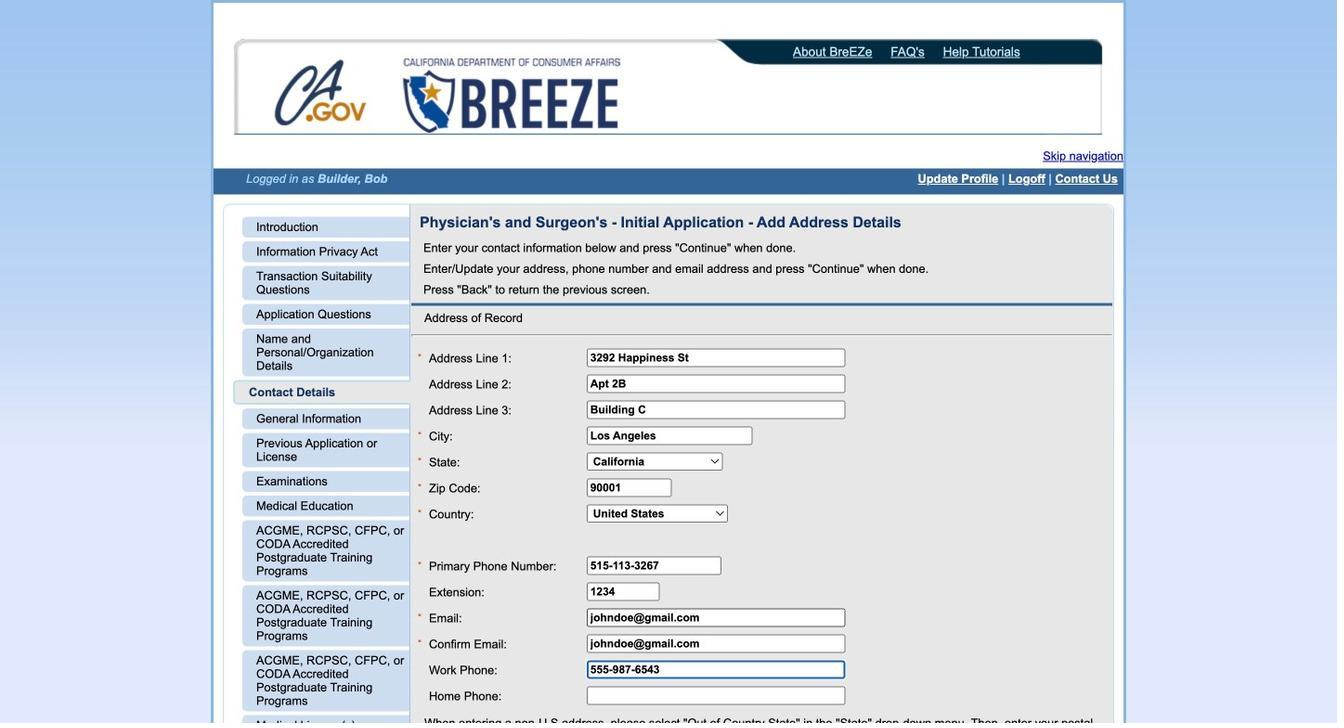 Task type: locate. For each thing, give the bounding box(es) containing it.
None text field
[[587, 375, 845, 393], [587, 401, 845, 419], [587, 427, 752, 445], [587, 609, 845, 627], [587, 635, 845, 653], [587, 661, 845, 679], [587, 375, 845, 393], [587, 401, 845, 419], [587, 427, 752, 445], [587, 609, 845, 627], [587, 635, 845, 653], [587, 661, 845, 679]]

state of california breeze image
[[399, 59, 624, 133]]

ca.gov image
[[274, 59, 369, 131]]

None text field
[[587, 348, 845, 367], [587, 479, 672, 497], [587, 557, 721, 575], [587, 583, 660, 601], [587, 687, 845, 705], [587, 348, 845, 367], [587, 479, 672, 497], [587, 557, 721, 575], [587, 583, 660, 601], [587, 687, 845, 705]]



